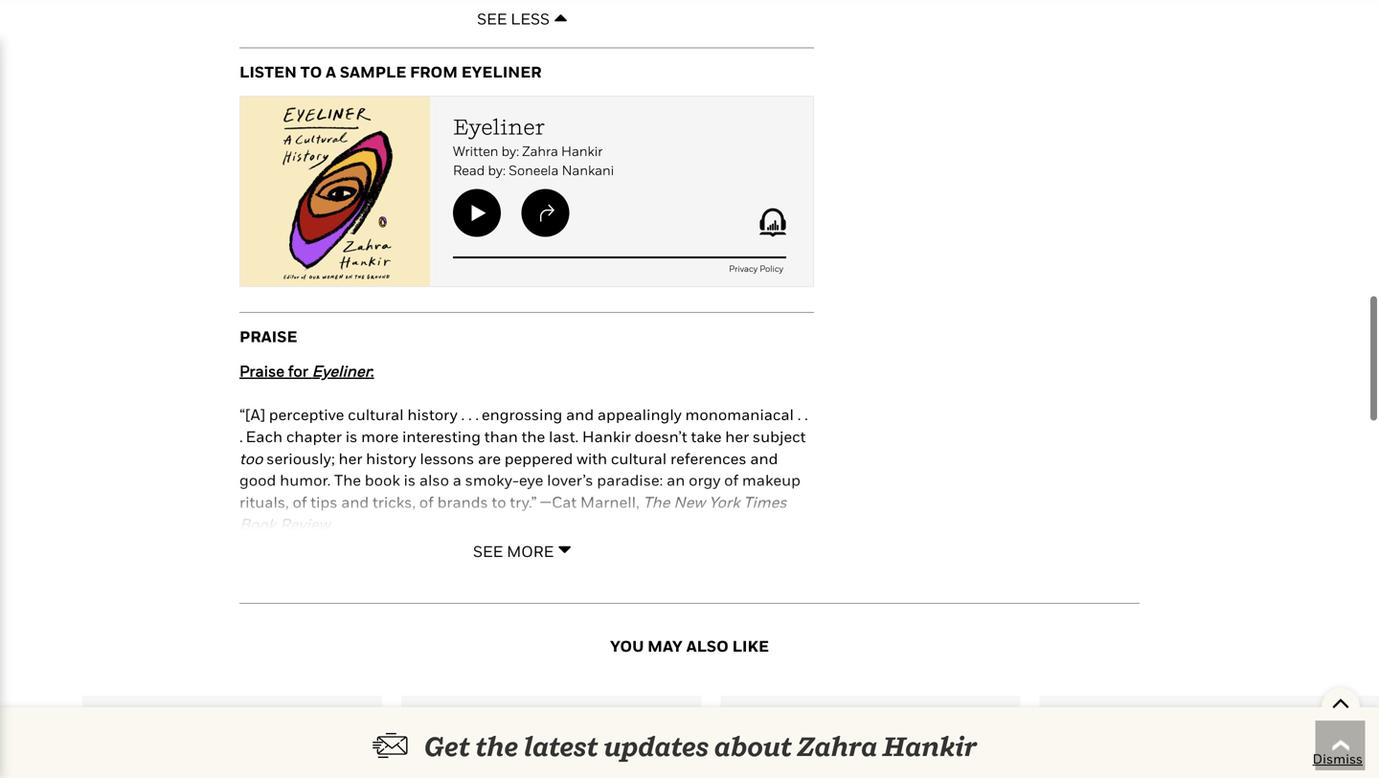 Task type: describe. For each thing, give the bounding box(es) containing it.
world,
[[267, 603, 310, 621]]

of up york
[[724, 471, 739, 490]]

see more
[[473, 543, 554, 561]]

the up self
[[520, 559, 544, 577]]

paradise:
[[597, 471, 663, 490]]

cultural inside ] artfully blend[s] a history of the eye cosmetic with an emotive treatment of makeup's relation to the self . . . a thoughtful, unlikely romp across the world, viewing a small but significant part of cultural history, through a keen (and boldly defined) eye." —
[[587, 603, 643, 621]]

:
[[371, 362, 374, 380]]

eye inside ] artfully blend[s] a history of the eye cosmetic with an emotive treatment of makeup's relation to the self . . . a thoughtful, unlikely romp across the world, viewing a small but significant part of cultural history, through a keen (and boldly defined) eye." —
[[548, 559, 572, 577]]

updates
[[604, 731, 709, 763]]

see less
[[477, 9, 550, 28]]

on
[[405, 734, 423, 752]]

an inside seriously; her history lessons are peppered with cultural references and good humor. the book is also a smoky-eye lover's paradise: an orgy of makeup rituals, of tips and tricks, of brands to try." —cat marnell,
[[667, 471, 685, 490]]

a inside seriously; her history lessons are peppered with cultural references and good humor. the book is also a smoky-eye lover's paradise: an orgy of makeup rituals, of tips and tricks, of brands to try." —cat marnell,
[[453, 471, 462, 490]]

to inside ] artfully blend[s] a history of the eye cosmetic with an emotive treatment of makeup's relation to the self . . . a thoughtful, unlikely romp across the world, viewing a small but significant part of cultural history, through a keen (and boldly defined) eye." —
[[465, 581, 479, 599]]

zahra inside "fascinating . . . in my line of business (being miss universe), eyeliner is more than an item in a makeup kit—it's part of an artistic palette. this simple tool gives us the power to command a room, to make a personality statement, and to change our entire look on a whim. as zahra hankir shows, none of this is new or even modern, but has been part of a legacy of powerful women for millennia." — sheynnis palacio, miss universe 2023, cnn's "best books of 2023"
[[507, 734, 549, 752]]

3 book cover image from the left
[[475, 762, 629, 779]]

cultural inside seriously; her history lessons are peppered with cultural references and good humor. the book is also a smoky-eye lover's paradise: an orgy of makeup rituals, of tips and tricks, of brands to try." —cat marnell,
[[611, 450, 667, 468]]

keen
[[778, 603, 813, 621]]

blend[s]
[[373, 559, 433, 577]]

chapter
[[286, 428, 342, 446]]

to left make
[[529, 712, 543, 730]]

tricks,
[[373, 493, 416, 512]]

see for see more
[[473, 543, 503, 561]]

see less button
[[468, 0, 586, 28]]

brands
[[437, 493, 488, 512]]

of down the also at left bottom
[[419, 493, 434, 512]]

hankir inside "[a] perceptive cultural history . . . engrossing and appealingly monomaniacal . . . each chapter is more interesting than the last. hankir doesn't take her subject too
[[582, 428, 631, 446]]

treatment
[[239, 581, 311, 599]]

of up review
[[293, 493, 307, 512]]

of up self
[[502, 559, 517, 577]]

thoughtful,
[[573, 581, 654, 599]]

with inside seriously; her history lessons are peppered with cultural references and good humor. the book is also a smoky-eye lover's paradise: an orgy of makeup rituals, of tips and tricks, of brands to try." —cat marnell,
[[577, 450, 607, 468]]

good
[[239, 471, 276, 490]]

history inside "[a] perceptive cultural history . . . engrossing and appealingly monomaniacal . . . each chapter is more interesting than the last. hankir doesn't take her subject too
[[407, 406, 458, 424]]

to up look
[[376, 712, 391, 730]]

listen to a sample from eyeliner
[[239, 63, 542, 81]]

has
[[369, 756, 395, 774]]

a up the whim.
[[471, 712, 480, 730]]

dismiss
[[1313, 752, 1363, 767]]

see for see less
[[477, 9, 507, 28]]

our
[[297, 734, 322, 752]]

monomaniacal
[[685, 406, 794, 424]]

1 horizontal spatial zahra
[[798, 731, 878, 763]]

an down the "fascinating
[[277, 690, 295, 709]]

the inside seriously; her history lessons are peppered with cultural references and good humor. the book is also a smoky-eye lover's paradise: an orgy of makeup rituals, of tips and tricks, of brands to try." —cat marnell,
[[334, 471, 361, 490]]

hankir inside "fascinating . . . in my line of business (being miss universe), eyeliner is more than an item in a makeup kit—it's part of an artistic palette. this simple tool gives us the power to command a room, to make a personality statement, and to change our entire look on a whim. as zahra hankir shows, none of this is new or even modern, but has been part of a legacy of powerful women for millennia." — sheynnis palacio, miss universe 2023, cnn's "best books of 2023"
[[552, 734, 601, 752]]

makeup inside "fascinating . . . in my line of business (being miss universe), eyeliner is more than an item in a makeup kit—it's part of an artistic palette. this simple tool gives us the power to command a room, to make a personality statement, and to change our entire look on a whim. as zahra hankir shows, none of this is new or even modern, but has been part of a legacy of powerful women for millennia." — sheynnis palacio, miss universe 2023, cnn's "best books of 2023"
[[365, 690, 423, 709]]

and inside "[a] perceptive cultural history . . . engrossing and appealingly monomaniacal . . . each chapter is more interesting than the last. hankir doesn't take her subject too
[[566, 406, 594, 424]]

smoky-
[[465, 471, 519, 490]]

tips
[[311, 493, 338, 512]]

a up relation
[[436, 559, 445, 577]]

1 horizontal spatial part
[[480, 690, 510, 709]]

see more button
[[464, 532, 590, 561]]

an inside ] artfully blend[s] a history of the eye cosmetic with an emotive treatment of makeup's relation to the self . . . a thoughtful, unlikely romp across the world, viewing a small but significant part of cultural history, through a keen (and boldly defined) eye." —
[[679, 559, 697, 577]]

change
[[239, 734, 294, 752]]

personality
[[602, 712, 683, 730]]

doesn't
[[635, 428, 688, 446]]

as
[[486, 734, 503, 752]]

more
[[507, 543, 554, 561]]

artistic
[[554, 690, 605, 709]]

the new york times book review
[[239, 493, 787, 533]]

the up (and
[[239, 603, 263, 621]]

2023"
[[673, 778, 713, 779]]

but inside ] artfully blend[s] a history of the eye cosmetic with an emotive treatment of makeup's relation to the self . . . a thoughtful, unlikely romp across the world, viewing a small but significant part of cultural history, through a keen (and boldly defined) eye." —
[[427, 603, 452, 621]]

of down thoughtful,
[[569, 603, 584, 621]]

(and
[[239, 625, 272, 643]]

"fascinating
[[239, 669, 331, 687]]

history inside ] artfully blend[s] a history of the eye cosmetic with an emotive treatment of makeup's relation to the self . . . a thoughtful, unlikely romp across the world, viewing a small but significant part of cultural history, through a keen (and boldly defined) eye." —
[[449, 559, 499, 577]]

perceptive
[[269, 406, 344, 424]]

last.
[[549, 428, 579, 446]]

than inside "fascinating . . . in my line of business (being miss universe), eyeliner is more than an item in a makeup kit—it's part of an artistic palette. this simple tool gives us the power to command a room, to make a personality statement, and to change our entire look on a whim. as zahra hankir shows, none of this is new or even modern, but has been part of a legacy of powerful women for millennia." — sheynnis palacio, miss universe 2023, cnn's "best books of 2023"
[[239, 690, 273, 709]]

a right in
[[352, 690, 361, 709]]

powerful
[[570, 756, 634, 774]]

of up viewing
[[315, 581, 329, 599]]

"fascinating . . . in my line of business (being miss universe), eyeliner is more than an item in a makeup kit—it's part of an artistic palette. this simple tool gives us the power to command a room, to make a personality statement, and to change our entire look on a whim. as zahra hankir shows, none of this is new or even modern, but has been part of a legacy of powerful women for millennia." — sheynnis palacio, miss universe 2023, cnn's "best books of 2023"
[[239, 669, 814, 779]]

2023,
[[475, 778, 512, 779]]

across
[[759, 581, 807, 599]]

references
[[671, 450, 747, 468]]

praise for praise
[[239, 327, 297, 346]]

rituals,
[[239, 493, 289, 512]]

even
[[239, 756, 274, 774]]

. each
[[239, 428, 283, 446]]

relation
[[405, 581, 461, 599]]

0 vertical spatial for
[[288, 362, 308, 380]]

from
[[410, 63, 458, 81]]

appealingly
[[598, 406, 682, 424]]

entire
[[325, 734, 367, 752]]

is inside seriously; her history lessons are peppered with cultural references and good humor. the book is also a smoky-eye lover's paradise: an orgy of makeup rituals, of tips and tricks, of brands to try." —cat marnell,
[[404, 471, 416, 490]]

1 vertical spatial miss
[[370, 778, 404, 779]]

latest
[[524, 731, 599, 763]]

of up 2023,
[[472, 756, 486, 774]]

york
[[709, 493, 740, 512]]

whim.
[[439, 734, 482, 752]]

this
[[665, 690, 696, 709]]

her inside "[a] perceptive cultural history . . . engrossing and appealingly monomaniacal . . . each chapter is more interesting than the last. hankir doesn't take her subject too
[[725, 428, 749, 446]]

times
[[744, 493, 787, 512]]

praise for eyeliner :
[[239, 362, 374, 380]]

less
[[511, 9, 550, 28]]

the down room, at the bottom
[[476, 731, 519, 763]]

review
[[280, 515, 330, 533]]

0 horizontal spatial eyeliner
[[312, 362, 371, 380]]

—
[[797, 756, 809, 774]]

or
[[795, 734, 810, 752]]

modern,
[[277, 756, 337, 774]]

simple
[[700, 690, 748, 709]]

interesting
[[402, 428, 481, 446]]

new
[[762, 734, 791, 752]]

and right tips
[[341, 493, 369, 512]]

defined)
[[323, 625, 384, 643]]

"best
[[565, 778, 603, 779]]

get
[[425, 731, 470, 763]]

seriously; her history lessons are peppered with cultural references and good humor. the book is also a smoky-eye lover's paradise: an orgy of makeup rituals, of tips and tricks, of brands to try." —cat marnell,
[[239, 450, 801, 512]]

cultural inside "[a] perceptive cultural history . . . engrossing and appealingly monomaniacal . . . each chapter is more interesting than the last. hankir doesn't take her subject too
[[348, 406, 404, 424]]

more inside "fascinating . . . in my line of business (being miss universe), eyeliner is more than an item in a makeup kit—it's part of an artistic palette. this simple tool gives us the power to command a room, to make a personality statement, and to change our entire look on a whim. as zahra hankir shows, none of this is new or even modern, but has been part of a legacy of powerful women for millennia." — sheynnis palacio, miss universe 2023, cnn's "best books of 2023"
[[755, 669, 793, 687]]

peppered
[[505, 450, 573, 468]]

kit—it's
[[427, 690, 477, 709]]

of up room, at the bottom
[[514, 690, 528, 709]]

gives
[[239, 712, 277, 730]]

palacio,
[[310, 778, 366, 779]]



Task type: vqa. For each thing, say whether or not it's contained in the screenshot.
humor.
yes



Task type: locate. For each thing, give the bounding box(es) containing it.
listen
[[239, 63, 297, 81]]

more up book
[[361, 428, 399, 446]]

cultural
[[348, 406, 404, 424], [611, 450, 667, 468], [587, 603, 643, 621]]

book
[[365, 471, 400, 490]]

history up relation
[[449, 559, 499, 577]]

in
[[356, 669, 370, 687]]

about
[[714, 731, 792, 763]]

0 horizontal spatial with
[[577, 450, 607, 468]]

cultural up paradise:
[[611, 450, 667, 468]]

1 horizontal spatial more
[[755, 669, 793, 687]]

look
[[371, 734, 401, 752]]

like
[[732, 637, 769, 656]]

of up "cnn's"
[[552, 756, 567, 774]]

eye left cosmetic
[[548, 559, 572, 577]]

cnn's
[[516, 778, 561, 779]]

0 vertical spatial but
[[427, 603, 452, 621]]

miss down has
[[370, 778, 404, 779]]

0 horizontal spatial the
[[334, 471, 361, 490]]

is right chapter
[[346, 428, 358, 446]]

part up room, at the bottom
[[480, 690, 510, 709]]

than up the are
[[485, 428, 518, 446]]

2 book cover image from the left
[[156, 762, 309, 779]]

is inside "[a] perceptive cultural history . . . engrossing and appealingly monomaniacal . . . each chapter is more interesting than the last. hankir doesn't take her subject too
[[346, 428, 358, 446]]

her inside seriously; her history lessons are peppered with cultural references and good humor. the book is also a smoky-eye lover's paradise: an orgy of makeup rituals, of tips and tricks, of brands to try." —cat marnell,
[[339, 450, 363, 468]]

0 vertical spatial praise
[[239, 327, 297, 346]]

for inside "fascinating . . . in my line of business (being miss universe), eyeliner is more than an item in a makeup kit—it's part of an artistic palette. this simple tool gives us the power to command a room, to make a personality statement, and to change our entire look on a whim. as zahra hankir shows, none of this is new or even modern, but has been part of a legacy of powerful women for millennia." — sheynnis palacio, miss universe 2023, cnn's "best books of 2023"
[[694, 756, 714, 774]]

her down the 'monomaniacal'
[[725, 428, 749, 446]]

subject
[[753, 428, 806, 446]]

0 vertical spatial with
[[577, 450, 607, 468]]

are
[[478, 450, 501, 468]]

1 vertical spatial eyeliner
[[312, 362, 371, 380]]

take
[[691, 428, 722, 446]]

praise
[[239, 327, 297, 346], [239, 362, 285, 380]]

0 vertical spatial the
[[334, 471, 361, 490]]

the inside "[a] perceptive cultural history . . . engrossing and appealingly monomaniacal . . . each chapter is more interesting than the last. hankir doesn't take her subject too
[[522, 428, 545, 446]]

1 vertical spatial more
[[755, 669, 793, 687]]

book cover image
[[1114, 762, 1266, 779], [156, 762, 309, 779], [475, 762, 629, 779], [794, 762, 947, 779]]

with up unlikely
[[645, 559, 675, 577]]

zahra right the new
[[798, 731, 878, 763]]

1 horizontal spatial eye
[[548, 559, 572, 577]]

0 horizontal spatial more
[[361, 428, 399, 446]]

history,
[[647, 603, 700, 621]]

statement,
[[687, 712, 764, 730]]

a down artistic
[[590, 712, 599, 730]]

self
[[510, 581, 536, 599]]

artfully
[[318, 559, 370, 577]]

small
[[384, 603, 424, 621]]

of right line
[[429, 669, 444, 687]]

to up significant
[[465, 581, 479, 599]]

romp
[[717, 581, 756, 599]]

1 horizontal spatial but
[[427, 603, 452, 621]]

a right self
[[561, 581, 569, 599]]

0 vertical spatial eyeliner
[[461, 63, 542, 81]]

a up brands
[[453, 471, 462, 490]]

more inside "[a] perceptive cultural history . . . engrossing and appealingly monomaniacal . . . each chapter is more interesting than the last. hankir doesn't take her subject too
[[361, 428, 399, 446]]

1 book cover image from the left
[[1114, 762, 1266, 779]]

1 vertical spatial cultural
[[611, 450, 667, 468]]

than inside "[a] perceptive cultural history . . . engrossing and appealingly monomaniacal . . . each chapter is more interesting than the last. hankir doesn't take her subject too
[[485, 428, 518, 446]]

0 vertical spatial eye
[[519, 471, 544, 490]]

the up significant
[[483, 581, 506, 599]]

praise up 'praise for eyeliner :'
[[239, 327, 297, 346]]

to inside seriously; her history lessons are peppered with cultural references and good humor. the book is also a smoky-eye lover's paradise: an orgy of makeup rituals, of tips and tricks, of brands to try." —cat marnell,
[[492, 493, 506, 512]]

but down relation
[[427, 603, 452, 621]]

to down the smoky-
[[492, 493, 506, 512]]

1 vertical spatial makeup
[[365, 690, 423, 709]]

. engrossing
[[476, 406, 563, 424]]

1 vertical spatial the
[[643, 493, 670, 512]]

eye
[[519, 471, 544, 490], [548, 559, 572, 577]]

0 vertical spatial part
[[536, 603, 566, 621]]

us
[[281, 712, 298, 730]]

a right on
[[427, 734, 436, 752]]

1 horizontal spatial than
[[485, 428, 518, 446]]

see inside see more button
[[473, 543, 503, 561]]

eyeliner down the see less
[[461, 63, 542, 81]]

in
[[335, 690, 349, 709]]

part
[[536, 603, 566, 621], [480, 690, 510, 709], [438, 756, 468, 774]]

history inside seriously; her history lessons are peppered with cultural references and good humor. the book is also a smoky-eye lover's paradise: an orgy of makeup rituals, of tips and tricks, of brands to try." —cat marnell,
[[366, 450, 416, 468]]

a up 2023,
[[490, 756, 499, 774]]

eye down peppered
[[519, 471, 544, 490]]

1 vertical spatial her
[[339, 450, 363, 468]]

more
[[361, 428, 399, 446], [755, 669, 793, 687]]

an down (being at the bottom of page
[[532, 690, 550, 709]]

and up the last.
[[566, 406, 594, 424]]

of left this at the right bottom of page
[[698, 734, 712, 752]]

0 vertical spatial makeup
[[742, 471, 801, 490]]

makeup up times at the right bottom of page
[[742, 471, 801, 490]]

of down "women" at bottom
[[655, 778, 669, 779]]

boldly
[[276, 625, 320, 643]]

millennia."
[[717, 756, 793, 774]]

too
[[239, 450, 263, 468]]

1 vertical spatial for
[[694, 756, 714, 774]]

to up or
[[799, 712, 814, 730]]

eyeliner up perceptive
[[312, 362, 371, 380]]

viewing
[[313, 603, 368, 621]]

and down subject
[[750, 450, 778, 468]]

her down chapter
[[339, 450, 363, 468]]

"[a] perceptive cultural history . . . engrossing and appealingly monomaniacal . . . each chapter is more interesting than the last. hankir doesn't take her subject too
[[239, 406, 808, 468]]

the left new
[[643, 493, 670, 512]]

1 praise from the top
[[239, 327, 297, 346]]

part up universe
[[438, 756, 468, 774]]

praise up "[a]
[[239, 362, 285, 380]]

1 vertical spatial part
[[480, 690, 510, 709]]

0 vertical spatial her
[[725, 428, 749, 446]]

get the latest updates about zahra hankir
[[425, 731, 978, 763]]

the up tips
[[334, 471, 361, 490]]

2 praise from the top
[[239, 362, 285, 380]]

2 vertical spatial part
[[438, 756, 468, 774]]

the down item
[[302, 712, 325, 730]]

an
[[667, 471, 685, 490], [679, 559, 697, 577], [277, 690, 295, 709], [532, 690, 550, 709]]

but inside "fascinating . . . in my line of business (being miss universe), eyeliner is more than an item in a makeup kit—it's part of an artistic palette. this simple tool gives us the power to command a room, to make a personality statement, and to change our entire look on a whim. as zahra hankir shows, none of this is new or even modern, but has been part of a legacy of powerful women for millennia." — sheynnis palacio, miss universe 2023, cnn's "best books of 2023"
[[341, 756, 365, 774]]

makeup's
[[333, 581, 402, 599]]

1 horizontal spatial for
[[694, 756, 714, 774]]

lover's
[[547, 471, 593, 490]]

also
[[686, 637, 729, 656]]

the
[[334, 471, 361, 490], [643, 493, 670, 512]]

expand/collapse sign up banner image
[[1332, 689, 1350, 718]]

and
[[566, 406, 594, 424], [750, 450, 778, 468], [341, 493, 369, 512], [768, 712, 796, 730]]

none
[[657, 734, 694, 752]]

see left less
[[477, 9, 507, 28]]

an up new
[[667, 471, 685, 490]]

line
[[399, 669, 426, 687]]

1 vertical spatial than
[[239, 690, 273, 709]]

miss up artistic
[[565, 669, 599, 687]]

books
[[607, 778, 651, 779]]

but
[[427, 603, 452, 621], [341, 756, 365, 774]]

1 vertical spatial eye
[[548, 559, 572, 577]]

see left more
[[473, 543, 503, 561]]

2 horizontal spatial part
[[536, 603, 566, 621]]

book
[[239, 515, 276, 533]]

may
[[648, 637, 683, 656]]

1 vertical spatial see
[[473, 543, 503, 561]]

cultural down thoughtful,
[[587, 603, 643, 621]]

command
[[394, 712, 468, 730]]

and up the new
[[768, 712, 796, 730]]

makeup
[[742, 471, 801, 490], [365, 690, 423, 709]]

0 horizontal spatial than
[[239, 690, 273, 709]]

a down the makeup's
[[372, 603, 381, 621]]

0 vertical spatial history
[[407, 406, 458, 424]]

palette.
[[608, 690, 662, 709]]

cultural down : at the left of the page
[[348, 406, 404, 424]]

1 vertical spatial with
[[645, 559, 675, 577]]

"[a]
[[239, 406, 265, 424]]

]
[[309, 559, 314, 577]]

0 horizontal spatial makeup
[[365, 690, 423, 709]]

but up "palacio,"
[[341, 756, 365, 774]]

more up tool
[[755, 669, 793, 687]]

you may also like
[[610, 637, 769, 656]]

0 vertical spatial see
[[477, 9, 507, 28]]

1 horizontal spatial the
[[643, 493, 670, 512]]

miss
[[565, 669, 599, 687], [370, 778, 404, 779]]

the inside "fascinating . . . in my line of business (being miss universe), eyeliner is more than an item in a makeup kit—it's part of an artistic palette. this simple tool gives us the power to command a room, to make a personality statement, and to change our entire look on a whim. as zahra hankir shows, none of this is new or even modern, but has been part of a legacy of powerful women for millennia." — sheynnis palacio, miss universe 2023, cnn's "best books of 2023"
[[302, 712, 325, 730]]

universe
[[408, 778, 471, 779]]

1 horizontal spatial her
[[725, 428, 749, 446]]

zahra up legacy
[[507, 734, 549, 752]]

eyeliner
[[461, 63, 542, 81], [312, 362, 371, 380]]

is up "millennia.""
[[746, 734, 758, 752]]

eye inside seriously; her history lessons are peppered with cultural references and good humor. the book is also a smoky-eye lover's paradise: an orgy of makeup rituals, of tips and tricks, of brands to try." —cat marnell,
[[519, 471, 544, 490]]

1 vertical spatial history
[[366, 450, 416, 468]]

4 book cover image from the left
[[794, 762, 947, 779]]

cosmetic
[[576, 559, 641, 577]]

] artfully blend[s] a history of the eye cosmetic with an emotive treatment of makeup's relation to the self . . . a thoughtful, unlikely romp across the world, viewing a small but significant part of cultural history, through a keen (and boldly defined) eye." —
[[239, 559, 813, 643]]

item
[[299, 690, 331, 709]]

for
[[288, 362, 308, 380], [694, 756, 714, 774]]

1 horizontal spatial eyeliner
[[461, 63, 542, 81]]

0 vertical spatial cultural
[[348, 406, 404, 424]]

1 vertical spatial praise
[[239, 362, 285, 380]]

a
[[326, 63, 336, 81], [453, 471, 462, 490], [436, 559, 445, 577], [561, 581, 569, 599], [372, 603, 381, 621], [766, 603, 775, 621], [352, 690, 361, 709], [471, 712, 480, 730], [590, 712, 599, 730], [427, 734, 436, 752], [490, 756, 499, 774]]

make
[[547, 712, 586, 730]]

0 horizontal spatial miss
[[370, 778, 404, 779]]

lessons
[[420, 450, 474, 468]]

0 horizontal spatial but
[[341, 756, 365, 774]]

room,
[[484, 712, 525, 730]]

my
[[374, 669, 396, 687]]

been
[[399, 756, 435, 774]]

0 vertical spatial miss
[[565, 669, 599, 687]]

see
[[477, 9, 507, 28], [473, 543, 503, 561]]

2 vertical spatial cultural
[[587, 603, 643, 621]]

1 horizontal spatial with
[[645, 559, 675, 577]]

is
[[346, 428, 358, 446], [404, 471, 416, 490], [739, 669, 751, 687], [746, 734, 758, 752]]

an up unlikely
[[679, 559, 697, 577]]

is up tool
[[739, 669, 751, 687]]

a left sample
[[326, 63, 336, 81]]

the inside the new york times book review
[[643, 493, 670, 512]]

a left keen
[[766, 603, 775, 621]]

history up interesting
[[407, 406, 458, 424]]

is left the also at left bottom
[[404, 471, 416, 490]]

orgy
[[689, 471, 721, 490]]

0 vertical spatial than
[[485, 428, 518, 446]]

1 horizontal spatial makeup
[[742, 471, 801, 490]]

the up peppered
[[522, 428, 545, 446]]

0 horizontal spatial zahra
[[507, 734, 549, 752]]

1 vertical spatial but
[[341, 756, 365, 774]]

significant
[[455, 603, 532, 621]]

0 horizontal spatial part
[[438, 756, 468, 774]]

for up perceptive
[[288, 362, 308, 380]]

legacy
[[502, 756, 549, 774]]

shows,
[[605, 734, 654, 752]]

1 horizontal spatial miss
[[565, 669, 599, 687]]

business
[[447, 669, 512, 687]]

0 vertical spatial more
[[361, 428, 399, 446]]

makeup down my
[[365, 690, 423, 709]]

for up 2023"
[[694, 756, 714, 774]]

to right listen
[[300, 63, 322, 81]]

0 horizontal spatial eye
[[519, 471, 544, 490]]

2 vertical spatial history
[[449, 559, 499, 577]]

than up gives
[[239, 690, 273, 709]]

with up the lover's
[[577, 450, 607, 468]]

with inside ] artfully blend[s] a history of the eye cosmetic with an emotive treatment of makeup's relation to the self . . . a thoughtful, unlikely romp across the world, viewing a small but significant part of cultural history, through a keen (and boldly defined) eye." —
[[645, 559, 675, 577]]

part right significant
[[536, 603, 566, 621]]

and inside "fascinating . . . in my line of business (being miss universe), eyeliner is more than an item in a makeup kit—it's part of an artistic palette. this simple tool gives us the power to command a room, to make a personality statement, and to change our entire look on a whim. as zahra hankir shows, none of this is new or even modern, but has been part of a legacy of powerful women for millennia." — sheynnis palacio, miss universe 2023, cnn's "best books of 2023"
[[768, 712, 796, 730]]

the
[[522, 428, 545, 446], [520, 559, 544, 577], [483, 581, 506, 599], [239, 603, 263, 621], [302, 712, 325, 730], [476, 731, 519, 763]]

0 horizontal spatial for
[[288, 362, 308, 380]]

see inside see less button
[[477, 9, 507, 28]]

new
[[674, 493, 705, 512]]

part inside ] artfully blend[s] a history of the eye cosmetic with an emotive treatment of makeup's relation to the self . . . a thoughtful, unlikely romp across the world, viewing a small but significant part of cultural history, through a keen (and boldly defined) eye." —
[[536, 603, 566, 621]]

history up book
[[366, 450, 416, 468]]

0 horizontal spatial her
[[339, 450, 363, 468]]

eye." —
[[387, 625, 435, 643]]

makeup inside seriously; her history lessons are peppered with cultural references and good humor. the book is also a smoky-eye lover's paradise: an orgy of makeup rituals, of tips and tricks, of brands to try." —cat marnell,
[[742, 471, 801, 490]]

praise for praise for eyeliner :
[[239, 362, 285, 380]]



